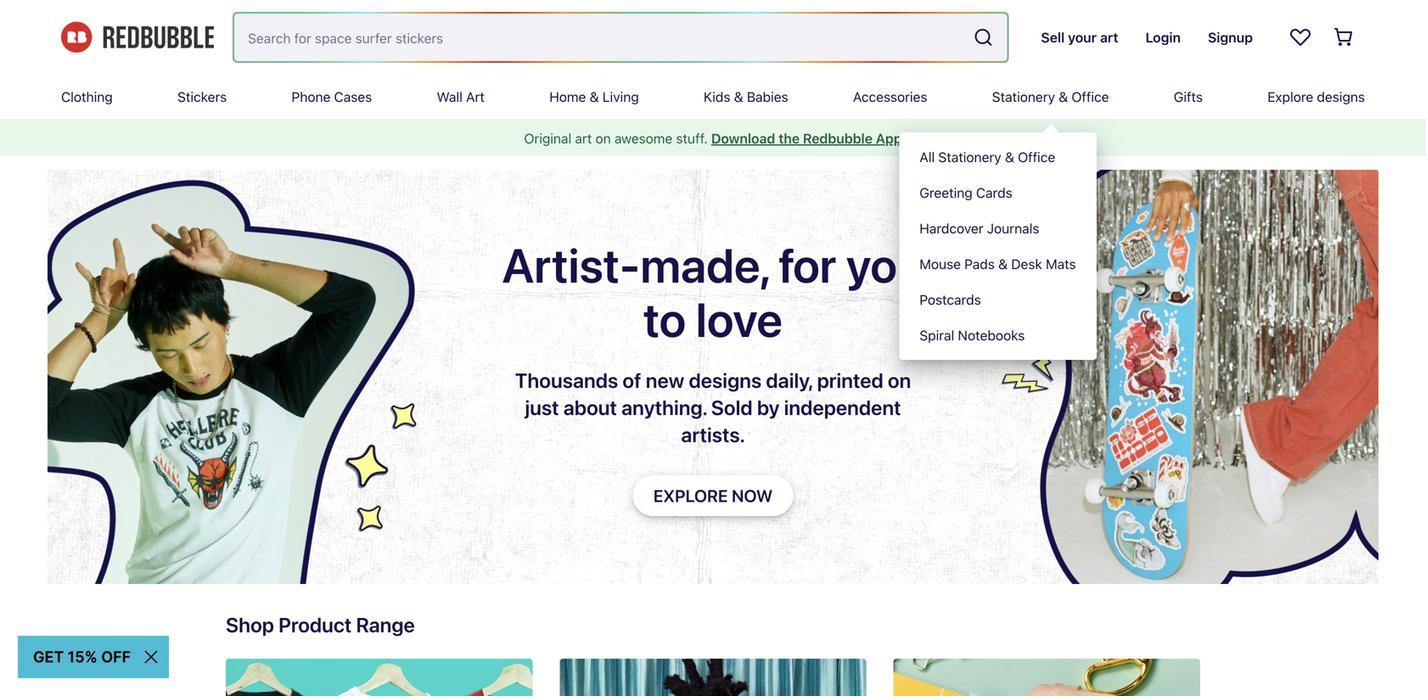 Task type: vqa. For each thing, say whether or not it's contained in the screenshot.
Thousands
yes



Task type: describe. For each thing, give the bounding box(es) containing it.
wall
[[437, 89, 463, 105]]

new
[[646, 368, 685, 392]]

just
[[525, 396, 559, 419]]

explore
[[1268, 89, 1314, 105]]

you
[[846, 237, 924, 293]]

art
[[466, 89, 485, 105]]

desk
[[1011, 256, 1042, 272]]

by
[[757, 396, 780, 419]]

menu inside menu item
[[899, 132, 1097, 360]]

kids & babies link
[[704, 75, 788, 119]]

mouse pads & desk mats
[[920, 256, 1076, 272]]

menu bar containing clothing
[[61, 75, 1365, 360]]

designs inside menu bar
[[1317, 89, 1365, 105]]

hardcover
[[920, 220, 984, 236]]

shop t-shirts image
[[226, 659, 533, 696]]

shop
[[226, 613, 274, 637]]

anything.
[[622, 396, 707, 419]]

all stationery & office
[[920, 149, 1056, 165]]

spiral
[[920, 327, 955, 343]]

kids
[[704, 89, 731, 105]]

artist-made, for you to love
[[502, 237, 924, 347]]

home & living
[[550, 89, 639, 105]]

pads
[[965, 256, 995, 272]]

wall art link
[[437, 75, 485, 119]]

& for home
[[590, 89, 599, 105]]

journals
[[987, 220, 1040, 236]]

office inside all stationery & office link
[[1018, 149, 1056, 165]]

phone
[[292, 89, 331, 105]]

redbubble logo image
[[61, 22, 214, 53]]

accessories
[[853, 89, 928, 105]]

all stationery & office link
[[899, 139, 1097, 175]]

0 vertical spatial stationery
[[992, 89, 1055, 105]]

original art on awesome stuff. download the redbubble app
[[524, 130, 902, 146]]

postcards link
[[899, 282, 1097, 318]]

designs inside thousands of new designs daily, printed on just about anything. sold by independent artists.
[[689, 368, 762, 392]]

explore designs link
[[1268, 75, 1365, 119]]

clothing
[[61, 89, 113, 105]]

stationery & office link
[[992, 75, 1109, 119]]

cases
[[334, 89, 372, 105]]

art
[[575, 130, 592, 146]]

home & living link
[[550, 75, 639, 119]]

hardcover journals link
[[899, 211, 1097, 246]]

0 horizontal spatial on
[[596, 130, 611, 146]]

mats
[[1046, 256, 1076, 272]]

artist-
[[502, 237, 641, 293]]

stationery & office
[[992, 89, 1109, 105]]

spiral notebooks
[[920, 327, 1025, 343]]

& for kids
[[734, 89, 743, 105]]

download
[[711, 130, 775, 146]]

accessories link
[[853, 75, 928, 119]]

love
[[696, 291, 783, 347]]

1 vertical spatial stationery
[[939, 149, 1002, 165]]

thousands of new designs daily, printed on just about anything. sold by independent artists.
[[515, 368, 911, 447]]

Search term search field
[[234, 14, 967, 61]]

& for stationery
[[1059, 89, 1068, 105]]



Task type: locate. For each thing, give the bounding box(es) containing it.
0 vertical spatial on
[[596, 130, 611, 146]]

stationery up all stationery & office link
[[992, 89, 1055, 105]]

0 horizontal spatial designs
[[689, 368, 762, 392]]

stationery up greeting cards
[[939, 149, 1002, 165]]

printed
[[817, 368, 884, 392]]

redbubble
[[803, 130, 873, 146]]

product
[[279, 613, 352, 637]]

artists.
[[681, 423, 745, 447]]

1 vertical spatial on
[[888, 368, 911, 392]]

on right art
[[596, 130, 611, 146]]

spiral notebooks link
[[899, 318, 1097, 353]]

greeting cards
[[920, 185, 1013, 201]]

all
[[920, 149, 935, 165]]

&
[[590, 89, 599, 105], [734, 89, 743, 105], [1059, 89, 1068, 105], [1005, 149, 1015, 165], [998, 256, 1008, 272]]

notebooks
[[958, 327, 1025, 343]]

shop posters image
[[560, 659, 867, 696]]

designs up sold
[[689, 368, 762, 392]]

postcards
[[920, 292, 981, 308]]

stationery
[[992, 89, 1055, 105], [939, 149, 1002, 165]]

independent
[[784, 396, 901, 419]]

kids & babies
[[704, 89, 788, 105]]

menu item
[[899, 75, 1109, 360]]

greeting cards link
[[899, 175, 1097, 211]]

about
[[564, 396, 617, 419]]

daily,
[[766, 368, 813, 392]]

1 vertical spatial designs
[[689, 368, 762, 392]]

phone cases
[[292, 89, 372, 105]]

menu
[[899, 132, 1097, 360]]

clothing link
[[61, 75, 113, 119]]

babies
[[747, 89, 788, 105]]

0 vertical spatial designs
[[1317, 89, 1365, 105]]

0 vertical spatial office
[[1072, 89, 1109, 105]]

download the redbubble app link
[[711, 130, 902, 146]]

on
[[596, 130, 611, 146], [888, 368, 911, 392]]

sold
[[711, 396, 753, 419]]

0 horizontal spatial office
[[1018, 149, 1056, 165]]

app
[[876, 130, 902, 146]]

& inside stationery & office link
[[1059, 89, 1068, 105]]

menu containing all stationery & office
[[899, 132, 1097, 360]]

shop stickers image
[[894, 659, 1201, 696]]

greeting
[[920, 185, 973, 201]]

phone cases link
[[292, 75, 372, 119]]

cards
[[976, 185, 1013, 201]]

explore designs
[[1268, 89, 1365, 105]]

1 horizontal spatial office
[[1072, 89, 1109, 105]]

thousands
[[515, 368, 618, 392]]

None field
[[234, 14, 1007, 61]]

range
[[356, 613, 415, 637]]

stickers
[[177, 89, 227, 105]]

1 horizontal spatial on
[[888, 368, 911, 392]]

stickers link
[[177, 75, 227, 119]]

& inside all stationery & office link
[[1005, 149, 1015, 165]]

menu item containing stationery & office
[[899, 75, 1109, 360]]

home
[[550, 89, 586, 105]]

of
[[623, 368, 641, 392]]

the
[[779, 130, 800, 146]]

gifts
[[1174, 89, 1203, 105]]

shop product range
[[226, 613, 415, 637]]

office inside stationery & office link
[[1072, 89, 1109, 105]]

gifts link
[[1174, 75, 1203, 119]]

to
[[644, 291, 686, 347]]

living
[[603, 89, 639, 105]]

mouse
[[920, 256, 961, 272]]

stuff.
[[676, 130, 708, 146]]

1 horizontal spatial designs
[[1317, 89, 1365, 105]]

mouse pads & desk mats link
[[899, 246, 1097, 282]]

original
[[524, 130, 572, 146]]

awesome
[[615, 130, 673, 146]]

hardcover journals
[[920, 220, 1040, 236]]

1 vertical spatial office
[[1018, 149, 1056, 165]]

wall art
[[437, 89, 485, 105]]

& inside mouse pads & desk mats link
[[998, 256, 1008, 272]]

on inside thousands of new designs daily, printed on just about anything. sold by independent artists.
[[888, 368, 911, 392]]

& inside kids & babies link
[[734, 89, 743, 105]]

made,
[[641, 237, 769, 293]]

designs right explore
[[1317, 89, 1365, 105]]

& inside home & living link
[[590, 89, 599, 105]]

on right printed
[[888, 368, 911, 392]]

for
[[779, 237, 837, 293]]

office
[[1072, 89, 1109, 105], [1018, 149, 1056, 165]]

designs
[[1317, 89, 1365, 105], [689, 368, 762, 392]]

menu bar
[[61, 75, 1365, 360]]



